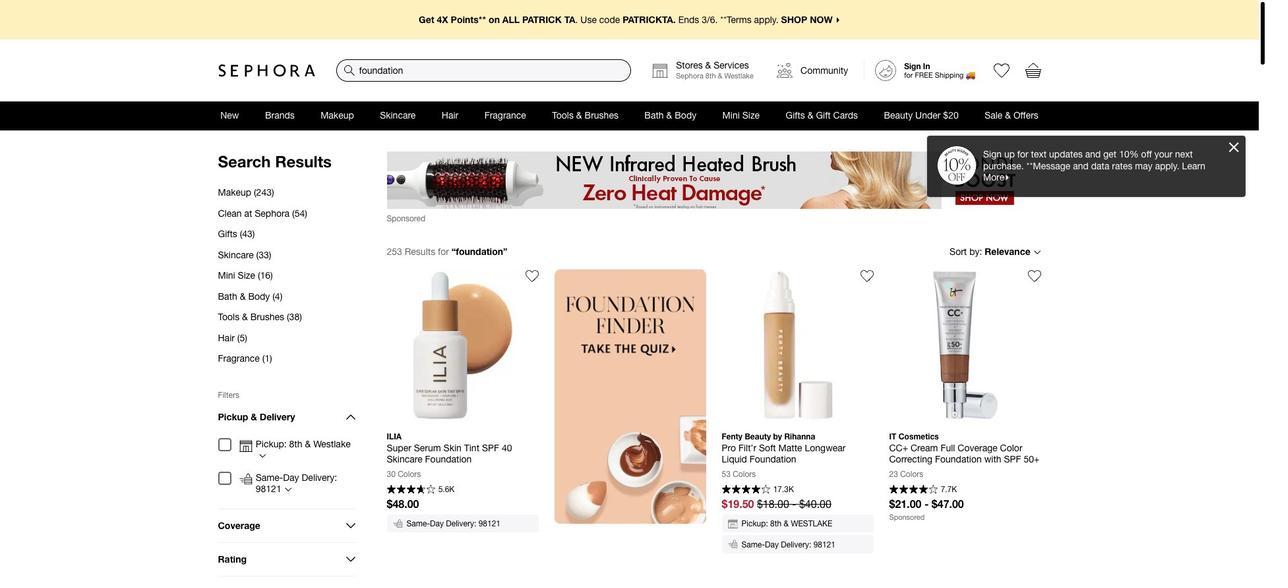 Task type: describe. For each thing, give the bounding box(es) containing it.
close message image
[[1230, 142, 1240, 152]]

7.7k reviews element
[[941, 486, 957, 494]]

4 stars element for 7.7k reviews "element"
[[890, 485, 938, 496]]

sephora homepage image
[[218, 64, 315, 77]]

image de bannière avec contenu sponsorisé image
[[387, 152, 1027, 209]]

4 stars element for 17.3k reviews 'element'
[[722, 485, 771, 496]]



Task type: vqa. For each thing, say whether or not it's contained in the screenshot.
Sign in to love IT Cosmetics - CC+ Cream Full Coverage Color Correcting Foundation with SPF 50+ Icon on the top of the page
yes



Task type: locate. For each thing, give the bounding box(es) containing it.
5.6k reviews element
[[438, 486, 455, 494]]

0 horizontal spatial 4 stars element
[[722, 485, 771, 496]]

4 stars element left 17.3k reviews 'element'
[[722, 485, 771, 496]]

it cosmetics - cc+ cream full coverage color correcting foundation with spf 50+ image
[[890, 270, 1041, 422]]

go to basket image
[[1026, 63, 1041, 79]]

sign in to love ilia - super serum skin tint spf 40 skincare foundation image
[[525, 270, 539, 283]]

Search search field
[[337, 60, 631, 81]]

1 horizontal spatial 4 stars element
[[890, 485, 938, 496]]

None search field
[[336, 59, 631, 82]]

2 4 stars element from the left
[[890, 485, 938, 496]]

sign in to love fenty beauty by rihanna - pro filt'r soft matte longwear liquid foundation image
[[861, 270, 874, 283]]

ilia - super serum skin tint spf 40 skincare foundation image
[[387, 270, 539, 422]]

sign in to love it cosmetics - cc+ cream full coverage color correcting foundation with spf 50+ image
[[1028, 270, 1041, 283]]

4 stars element left 7.7k reviews "element"
[[890, 485, 938, 496]]

4 stars element
[[722, 485, 771, 496], [890, 485, 938, 496]]

17.3k reviews element
[[774, 486, 794, 494]]

section
[[0, 0, 1259, 586]]

1 4 stars element from the left
[[722, 485, 771, 496]]

fenty beauty by rihanna - pro filt'r soft matte longwear liquid foundation image
[[722, 270, 874, 422]]

3.5 stars element
[[387, 485, 436, 496]]

None field
[[336, 59, 631, 82]]

foundation finder | take the quiz > image
[[554, 270, 706, 525]]



